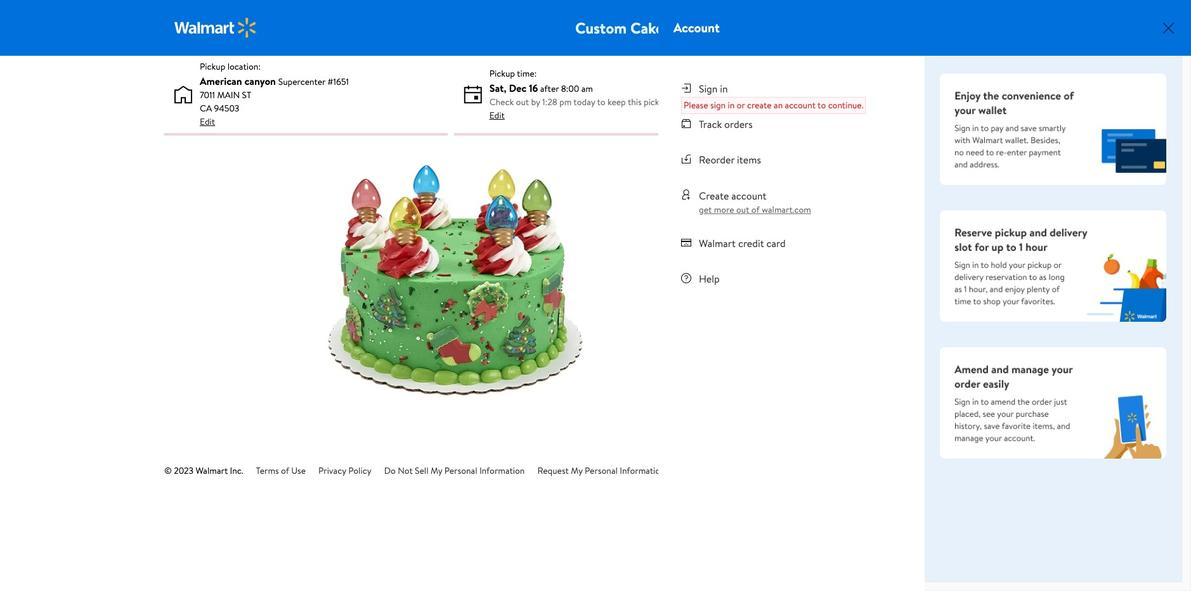 Task type: describe. For each thing, give the bounding box(es) containing it.
round
[[790, 181, 813, 194]]

filling link
[[748, 238, 1027, 251]]

location:
[[228, 60, 261, 73]]

eggs,
[[822, 324, 839, 335]]

time
[[671, 95, 688, 108]]

inch
[[771, 181, 788, 194]]

sign in link
[[674, 80, 925, 98]]

terms of use link
[[256, 465, 306, 478]]

or
[[737, 99, 745, 112]]

products
[[772, 347, 801, 358]]

ingredient
[[913, 336, 947, 347]]

label,
[[948, 336, 966, 347]]

in inside peanuts, eggs, soy, tree nuts, sesame, wheat, dairy products, fish, and/or shellfish. even if these are not listed on the ingredient label, please be aware that all products may have come in contact with these ingredients.
[[856, 347, 862, 358]]

aware
[[1000, 336, 1019, 347]]

on
[[890, 336, 898, 347]]

continue.
[[828, 99, 864, 112]]

6
[[764, 181, 769, 194]]

sign in image
[[681, 80, 692, 96]]

check inside button
[[905, 88, 933, 101]]

nuts,
[[871, 324, 887, 335]]

back to walmart.com image
[[174, 18, 257, 38]]

feedback
[[992, 465, 1027, 478]]

terms of use
[[256, 465, 306, 478]]

pickup for american
[[200, 60, 225, 73]]

4 down arrow image from the top
[[1016, 265, 1027, 276]]

reorder items link
[[674, 151, 925, 169]]

0 horizontal spatial walmart
[[196, 465, 228, 478]]

dec
[[509, 81, 527, 95]]

of inside create account get more out of walmart.com
[[752, 204, 760, 216]]

1 vertical spatial in
[[728, 99, 735, 112]]

fish,
[[990, 324, 1004, 335]]

canyon
[[245, 74, 276, 88]]

this
[[628, 95, 642, 108]]

please
[[967, 336, 988, 347]]

top: chocolate / bottom: white cake flavor
[[764, 210, 931, 222]]

walmart credit card image
[[681, 235, 692, 251]]

pickup
[[644, 95, 669, 108]]

1 horizontal spatial these
[[906, 347, 924, 358]]

help image
[[681, 270, 692, 287]]

add user image
[[681, 186, 692, 203]]

out inside create account get more out of walmart.com
[[736, 204, 749, 216]]

am
[[581, 82, 593, 95]]

2023
[[174, 465, 193, 478]]

out inside button
[[935, 88, 950, 101]]

edit all choices
[[954, 382, 1012, 395]]

st
[[242, 89, 251, 101]]

edit inside pickup time: sat, dec 16 after 8:00 am check out by 1:28 pm today to keep this pickup time edit
[[489, 109, 505, 121]]

american
[[200, 74, 242, 88]]

0 vertical spatial these
[[825, 336, 843, 347]]

tree
[[855, 324, 869, 335]]

chocolate
[[783, 210, 822, 222]]

down arrow image for 6 inch round cake
[[1016, 182, 1027, 194]]

track orders
[[699, 117, 753, 131]]

do
[[384, 465, 396, 478]]

orders
[[724, 117, 753, 131]]

down arrow image for filling
[[1016, 239, 1027, 250]]

today
[[574, 95, 595, 108]]

listed
[[870, 336, 888, 347]]

keep
[[608, 95, 626, 108]]

contact
[[863, 347, 889, 358]]

supercenter
[[278, 75, 326, 88]]

be
[[990, 336, 998, 347]]

not
[[398, 465, 413, 478]]

sat,
[[489, 81, 507, 95]]

2 horizontal spatial edit
[[954, 382, 970, 395]]

1 horizontal spatial account
[[785, 99, 816, 112]]

close account menu image
[[1161, 17, 1176, 38]]

may
[[803, 347, 817, 358]]

items
[[737, 153, 761, 167]]

get
[[699, 204, 712, 216]]

sign
[[710, 99, 726, 112]]

sign in
[[699, 82, 728, 96]]

create
[[699, 189, 729, 203]]

bottom:
[[830, 210, 862, 222]]

card
[[767, 237, 786, 251]]

0 vertical spatial in
[[720, 82, 728, 96]]

do not sell my personal information link
[[384, 465, 525, 478]]

all inside peanuts, eggs, soy, tree nuts, sesame, wheat, dairy products, fish, and/or shellfish. even if these are not listed on the ingredient label, please be aware that all products may have come in contact with these ingredients.
[[763, 347, 770, 358]]

help link
[[674, 270, 925, 288]]

request
[[538, 465, 569, 478]]

1 horizontal spatial edit link
[[489, 109, 505, 122]]

soy,
[[841, 324, 853, 335]]

have
[[818, 347, 834, 358]]

0 horizontal spatial edit link
[[200, 115, 215, 129]]

inc.
[[230, 465, 243, 478]]

track
[[699, 117, 722, 131]]

1 horizontal spatial walmart
[[699, 237, 736, 251]]

privacy policy
[[318, 465, 371, 478]]

top: chocolate / bottom: white cake flavor link
[[748, 210, 1027, 223]]

16
[[529, 81, 538, 95]]

terms
[[256, 465, 279, 478]]

edit inside pickup location: american canyon supercenter # 1651 7011 main st ca 94503 edit
[[200, 115, 215, 128]]

shellfish.
[[771, 336, 799, 347]]

with
[[890, 347, 905, 358]]

account inside create account get more out of walmart.com
[[732, 189, 767, 203]]

leave feedback
[[968, 465, 1027, 478]]



Task type: vqa. For each thing, say whether or not it's contained in the screenshot.
& within "link"
no



Task type: locate. For each thing, give the bounding box(es) containing it.
please
[[684, 99, 708, 112]]

white
[[864, 210, 887, 222]]

1 vertical spatial all
[[972, 382, 981, 395]]

1 personal from the left
[[444, 465, 477, 478]]

time:
[[517, 67, 537, 80]]

these down eggs,
[[825, 336, 843, 347]]

privacy
[[318, 465, 346, 478]]

cakes
[[630, 17, 670, 39]]

1:28
[[542, 95, 557, 108]]

/
[[824, 210, 828, 222]]

0 vertical spatial account
[[785, 99, 816, 112]]

these down the
[[906, 347, 924, 358]]

6 inch round cake
[[764, 181, 832, 194]]

edit link down sat,
[[489, 109, 505, 122]]

0 horizontal spatial account
[[732, 189, 767, 203]]

cake
[[815, 181, 832, 194], [889, 210, 907, 222]]

0 horizontal spatial to
[[597, 95, 606, 108]]

use
[[291, 465, 306, 478]]

walmart
[[699, 237, 736, 251], [196, 465, 228, 478]]

create
[[747, 99, 772, 112]]

selected, click to change image
[[748, 182, 759, 194]]

top:
[[764, 210, 781, 222]]

wheat,
[[916, 324, 938, 335]]

in left or
[[728, 99, 735, 112]]

ingredients.
[[926, 347, 964, 358]]

1 horizontal spatial my
[[571, 465, 583, 478]]

account
[[674, 19, 720, 36]]

not
[[857, 336, 869, 347]]

0 vertical spatial cake
[[815, 181, 832, 194]]

0 horizontal spatial edit
[[200, 115, 215, 128]]

0 horizontal spatial all
[[763, 347, 770, 358]]

0 horizontal spatial cake
[[815, 181, 832, 194]]

personal right sell
[[444, 465, 477, 478]]

out left by
[[516, 95, 529, 108]]

are
[[845, 336, 856, 347]]

0 vertical spatial walmart
[[699, 237, 736, 251]]

filling
[[764, 238, 788, 251]]

pickup up sat,
[[489, 67, 515, 80]]

information
[[479, 465, 525, 478], [620, 465, 665, 478]]

1 horizontal spatial cake
[[889, 210, 907, 222]]

out
[[935, 88, 950, 101], [516, 95, 529, 108], [736, 204, 749, 216]]

credit
[[738, 237, 764, 251]]

no selected filling, click to change image
[[751, 244, 753, 245]]

1 vertical spatial these
[[906, 347, 924, 358]]

custom cakes
[[575, 17, 670, 39]]

1 information from the left
[[479, 465, 525, 478]]

leave feedback button
[[968, 465, 1027, 478]]

1 horizontal spatial to
[[818, 99, 826, 112]]

3 down arrow image from the top
[[1016, 239, 1027, 250]]

even
[[801, 336, 817, 347]]

to left continue.
[[818, 99, 826, 112]]

0 vertical spatial all
[[763, 347, 770, 358]]

create account get more out of walmart.com
[[699, 189, 811, 216]]

pickup
[[200, 60, 225, 73], [489, 67, 515, 80]]

0 horizontal spatial these
[[825, 336, 843, 347]]

reorder items
[[699, 153, 761, 167]]

help
[[699, 272, 720, 286]]

cake inside 6 inch round cake link
[[815, 181, 832, 194]]

all left choices
[[972, 382, 981, 395]]

0 horizontal spatial information
[[479, 465, 525, 478]]

0 horizontal spatial check
[[489, 95, 514, 108]]

of left top:
[[752, 204, 760, 216]]

2 down arrow image from the top
[[1016, 211, 1027, 222]]

walmart.com
[[762, 204, 811, 216]]

pm
[[559, 95, 572, 108]]

check
[[905, 88, 933, 101], [489, 95, 514, 108]]

in right the sign
[[720, 82, 728, 96]]

flavor
[[909, 210, 931, 222]]

1 vertical spatial cake
[[889, 210, 907, 222]]

edit all choices link
[[939, 380, 1027, 398]]

pickup inside pickup time: sat, dec 16 after 8:00 am check out by 1:28 pm today to keep this pickup time edit
[[489, 67, 515, 80]]

pickup time: sat, dec 16 after 8:00 am check out by 1:28 pm today to keep this pickup time edit
[[489, 67, 688, 121]]

request my personal information link
[[538, 465, 665, 478]]

0 horizontal spatial pickup
[[200, 60, 225, 73]]

1 vertical spatial of
[[281, 465, 289, 478]]

0 horizontal spatial out
[[516, 95, 529, 108]]

1 down arrow image from the top
[[1016, 182, 1027, 194]]

1 horizontal spatial all
[[972, 382, 981, 395]]

that
[[748, 347, 761, 358]]

pickup inside pickup location: american canyon supercenter # 1651 7011 main st ca 94503 edit
[[200, 60, 225, 73]]

pickup up american
[[200, 60, 225, 73]]

ca
[[200, 102, 212, 115]]

personal right request
[[585, 465, 618, 478]]

$14.98
[[983, 90, 1026, 112]]

peanuts, eggs, soy, tree nuts, sesame, wheat, dairy products, fish, and/or shellfish. even if these are not listed on the ingredient label, please be aware that all products may have come in contact with these ingredients.
[[748, 324, 1019, 358]]

0 horizontal spatial personal
[[444, 465, 477, 478]]

1 horizontal spatial information
[[620, 465, 665, 478]]

account
[[785, 99, 816, 112], [732, 189, 767, 203]]

1 my from the left
[[431, 465, 442, 478]]

1 vertical spatial account
[[732, 189, 767, 203]]

0 horizontal spatial my
[[431, 465, 442, 478]]

to inside pickup time: sat, dec 16 after 8:00 am check out by 1:28 pm today to keep this pickup time edit
[[597, 95, 606, 108]]

dairy
[[940, 324, 956, 335]]

package image
[[681, 115, 692, 132]]

peanuts,
[[792, 324, 820, 335]]

edit down 'ca'
[[200, 115, 215, 128]]

walmart left inc. at the bottom left
[[196, 465, 228, 478]]

down arrow image
[[1016, 293, 1027, 304]]

8:00
[[561, 82, 579, 95]]

products,
[[958, 324, 989, 335]]

cake right round
[[815, 181, 832, 194]]

1 horizontal spatial of
[[752, 204, 760, 216]]

cake inside top: chocolate / bottom: white cake flavor link
[[889, 210, 907, 222]]

more
[[714, 204, 734, 216]]

edit left choices
[[954, 382, 970, 395]]

out left subtotal $14.98 on the right top
[[935, 88, 950, 101]]

2 my from the left
[[571, 465, 583, 478]]

cake left flavor
[[889, 210, 907, 222]]

1 vertical spatial walmart
[[196, 465, 228, 478]]

2 vertical spatial in
[[856, 347, 862, 358]]

2 personal from the left
[[585, 465, 618, 478]]

to left keep
[[597, 95, 606, 108]]

1 horizontal spatial out
[[736, 204, 749, 216]]

2 horizontal spatial out
[[935, 88, 950, 101]]

my right sell
[[431, 465, 442, 478]]

all right that
[[763, 347, 770, 358]]

account up selected, click to change icon
[[732, 189, 767, 203]]

check out button
[[890, 82, 965, 107]]

my right request
[[571, 465, 583, 478]]

selected, click to change image
[[748, 211, 759, 222]]

of left use
[[281, 465, 289, 478]]

personal
[[444, 465, 477, 478], [585, 465, 618, 478]]

1 horizontal spatial pickup
[[489, 67, 515, 80]]

check inside pickup time: sat, dec 16 after 8:00 am check out by 1:28 pm today to keep this pickup time edit
[[489, 95, 514, 108]]

pickup for sat,
[[489, 67, 515, 80]]

come
[[836, 347, 854, 358]]

walmart credit card
[[699, 237, 786, 251]]

walmart credit card link
[[674, 235, 925, 252]]

2 information from the left
[[620, 465, 665, 478]]

0 vertical spatial of
[[752, 204, 760, 216]]

sesame,
[[888, 324, 914, 335]]

© 2023 walmart inc.
[[164, 465, 243, 478]]

custom
[[575, 17, 627, 39]]

check out
[[905, 88, 950, 101]]

down arrow image inside filling link
[[1016, 239, 1027, 250]]

6 inch round cake link
[[748, 181, 1027, 195]]

1651
[[333, 75, 349, 88]]

1 horizontal spatial edit
[[489, 109, 505, 121]]

and/or
[[748, 336, 769, 347]]

privacy policy link
[[318, 465, 371, 478]]

down arrow image inside top: chocolate / bottom: white cake flavor link
[[1016, 211, 1027, 222]]

out inside pickup time: sat, dec 16 after 8:00 am check out by 1:28 pm today to keep this pickup time edit
[[516, 95, 529, 108]]

the
[[900, 336, 911, 347]]

edit link down 'ca'
[[200, 115, 215, 129]]

these
[[825, 336, 843, 347], [906, 347, 924, 358]]

my
[[431, 465, 442, 478], [571, 465, 583, 478]]

down arrow image for top: chocolate / bottom: white cake flavor
[[1016, 211, 1027, 222]]

account down sign in link
[[785, 99, 816, 112]]

edit down sat,
[[489, 109, 505, 121]]

down arrow image
[[1016, 182, 1027, 194], [1016, 211, 1027, 222], [1016, 239, 1027, 250], [1016, 265, 1027, 276]]

subtotal $14.98
[[983, 76, 1026, 112]]

7011
[[200, 89, 215, 101]]

walmart right walmart credit card icon
[[699, 237, 736, 251]]

subtotal
[[994, 76, 1026, 89]]

1 horizontal spatial personal
[[585, 465, 618, 478]]

#
[[328, 75, 333, 88]]

please sign in or create an account to continue.
[[684, 99, 864, 112]]

do not sell my personal information
[[384, 465, 525, 478]]

0 horizontal spatial of
[[281, 465, 289, 478]]

1 horizontal spatial check
[[905, 88, 933, 101]]

out right more
[[736, 204, 749, 216]]

choices
[[983, 382, 1012, 395]]

after
[[540, 82, 559, 95]]

in down not
[[856, 347, 862, 358]]

easyreorder image
[[681, 151, 692, 167]]

all
[[763, 347, 770, 358], [972, 382, 981, 395]]

pickup location: american canyon supercenter # 1651 7011 main st ca 94503 edit
[[200, 60, 349, 128]]



